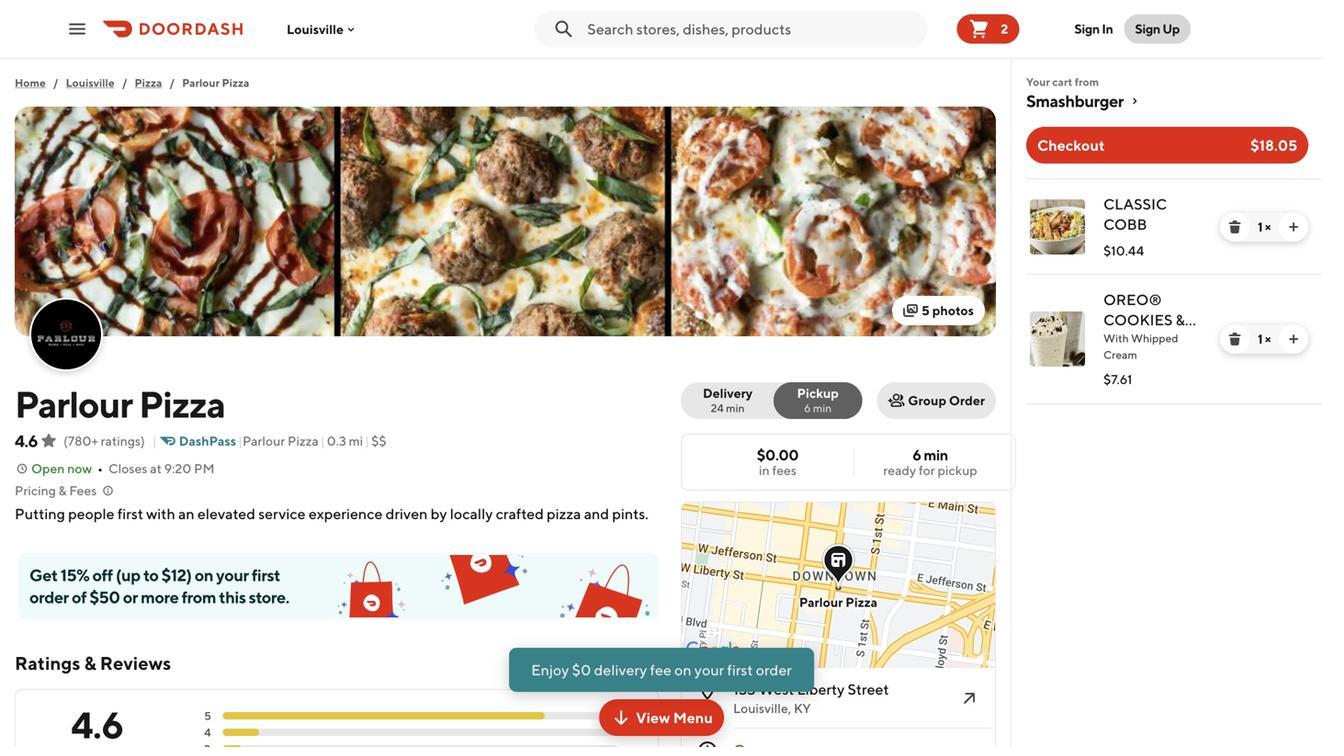 Task type: locate. For each thing, give the bounding box(es) containing it.
5 photos
[[922, 303, 974, 318]]

1 vertical spatial first
[[252, 565, 280, 585]]

0 horizontal spatial order
[[29, 587, 69, 607]]

1 vertical spatial louisville
[[66, 76, 115, 89]]

0 horizontal spatial from
[[182, 587, 216, 607]]

$7.61
[[1104, 372, 1133, 387]]

| up the at
[[152, 433, 157, 448]]

& inside oreo® cookies & cream shake
[[1176, 311, 1185, 329]]

order down get
[[29, 587, 69, 607]]

0 vertical spatial 1 ×
[[1258, 219, 1271, 234]]

0 horizontal spatial on
[[195, 565, 213, 585]]

1 horizontal spatial 6
[[913, 446, 921, 464]]

0 vertical spatial your
[[216, 565, 249, 585]]

5 photos button
[[893, 296, 985, 325]]

4 | from the left
[[365, 433, 370, 448]]

/ right home link
[[53, 76, 58, 89]]

2 remove item from cart image from the top
[[1228, 332, 1243, 346]]

2 horizontal spatial /
[[169, 76, 175, 89]]

1 1 × from the top
[[1258, 219, 1271, 234]]

your up this
[[216, 565, 249, 585]]

remove item from cart image for oreo® cookies & cream shake
[[1228, 332, 1243, 346]]

1 vertical spatial 6
[[913, 446, 921, 464]]

smashburger link
[[1027, 90, 1309, 112]]

1 vertical spatial 1
[[1258, 331, 1263, 346]]

& inside button
[[59, 483, 67, 498]]

from inside get 15% off (up to $12) on your first order of $50 or more from this store.
[[182, 587, 216, 607]]

0 horizontal spatial sign
[[1075, 21, 1100, 36]]

pricing & fees
[[15, 483, 97, 498]]

×
[[1265, 219, 1271, 234], [1265, 331, 1271, 346]]

min inside pickup 6 min
[[813, 402, 832, 414]]

fee
[[650, 661, 672, 679]]

1 vertical spatial &
[[59, 483, 67, 498]]

1 horizontal spatial your
[[695, 661, 724, 679]]

0 vertical spatial remove item from cart image
[[1228, 220, 1243, 234]]

add one to cart image
[[1287, 220, 1301, 234], [1287, 332, 1301, 346]]

1 / from the left
[[53, 76, 58, 89]]

2 1 from the top
[[1258, 331, 1263, 346]]

6 left pickup
[[913, 446, 921, 464]]

crafted
[[496, 505, 544, 522]]

None radio
[[774, 382, 862, 419]]

open menu image
[[66, 18, 88, 40]]

for
[[919, 463, 935, 478]]

sign in
[[1075, 21, 1113, 36]]

4.6 up open
[[15, 431, 38, 451]]

on right $12)
[[195, 565, 213, 585]]

0 horizontal spatial first
[[117, 505, 143, 522]]

cream
[[1104, 348, 1137, 361]]

& left fees
[[59, 483, 67, 498]]

/ left pizza link
[[122, 76, 127, 89]]

1 vertical spatial add one to cart image
[[1287, 332, 1301, 346]]

1 vertical spatial on
[[675, 661, 692, 679]]

/
[[53, 76, 58, 89], [122, 76, 127, 89], [169, 76, 175, 89]]

1 vertical spatial 5
[[204, 709, 211, 722]]

with whipped cream
[[1104, 332, 1179, 361]]

•
[[97, 461, 103, 476]]

enjoy
[[531, 661, 569, 679]]

2 horizontal spatial min
[[924, 446, 948, 464]]

1
[[1258, 219, 1263, 234], [1258, 331, 1263, 346]]

by
[[431, 505, 447, 522]]

min
[[726, 402, 745, 414], [813, 402, 832, 414], [924, 446, 948, 464]]

store.
[[249, 587, 289, 607]]

min down pickup
[[813, 402, 832, 414]]

min right ready
[[924, 446, 948, 464]]

cobb
[[1104, 216, 1147, 233]]

& up whipped
[[1176, 311, 1185, 329]]

1 × for oreo® cookies & cream shake
[[1258, 331, 1271, 346]]

1 vertical spatial 4.6
[[71, 703, 124, 747]]

| right mi
[[365, 433, 370, 448]]

order up west
[[756, 661, 792, 679]]

1 sign from the left
[[1075, 21, 1100, 36]]

whipped
[[1131, 332, 1179, 345]]

parlour pizza image
[[15, 107, 996, 336], [31, 300, 101, 369]]

expand store hours image
[[959, 584, 981, 606]]

this
[[219, 587, 246, 607]]

add one to cart image for oreo® cookies & cream shake
[[1287, 332, 1301, 346]]

min down delivery on the bottom right
[[726, 402, 745, 414]]

× for oreo® cookies & cream shake
[[1265, 331, 1271, 346]]

1 × from the top
[[1265, 219, 1271, 234]]

2 sign from the left
[[1135, 21, 1161, 36]]

get 15% off (up to $12) on your first order of $50 or more from this store.
[[29, 565, 289, 607]]

| right the dashpass
[[238, 433, 243, 448]]

remove item from cart image
[[1228, 220, 1243, 234], [1228, 332, 1243, 346]]

more
[[141, 587, 179, 607]]

1 vertical spatial remove item from cart image
[[1228, 332, 1243, 346]]

1 horizontal spatial min
[[813, 402, 832, 414]]

1 remove item from cart image from the top
[[1228, 220, 1243, 234]]

louisville button
[[287, 21, 358, 37]]

&
[[1176, 311, 1185, 329], [59, 483, 67, 498], [84, 653, 96, 674]]

your
[[216, 565, 249, 585], [695, 661, 724, 679]]

0 horizontal spatial your
[[216, 565, 249, 585]]

from up smashburger
[[1075, 75, 1099, 88]]

0 vertical spatial 5
[[922, 303, 930, 318]]

0 horizontal spatial &
[[59, 483, 67, 498]]

list containing classic cobb
[[1012, 178, 1323, 404]]

2 1 × from the top
[[1258, 331, 1271, 346]]

3 | from the left
[[321, 433, 325, 448]]

0 horizontal spatial 6
[[804, 402, 811, 414]]

0 vertical spatial &
[[1176, 311, 1185, 329]]

1 horizontal spatial 5
[[922, 303, 930, 318]]

0 vertical spatial on
[[195, 565, 213, 585]]

1 horizontal spatial first
[[252, 565, 280, 585]]

west
[[759, 681, 794, 698]]

/ right pizza link
[[169, 76, 175, 89]]

order inside get 15% off (up to $12) on your first order of $50 or more from this store.
[[29, 587, 69, 607]]

1 horizontal spatial /
[[122, 76, 127, 89]]

sign left up in the top of the page
[[1135, 21, 1161, 36]]

0 vertical spatial order
[[29, 587, 69, 607]]

2 × from the top
[[1265, 331, 1271, 346]]

1 ×
[[1258, 219, 1271, 234], [1258, 331, 1271, 346]]

0 horizontal spatial /
[[53, 76, 58, 89]]

delivery 24 min
[[703, 386, 753, 414]]

putting people first with an elevated service experience driven by locally crafted pizza and pints.
[[15, 505, 649, 522]]

oreo® cookies & cream shake
[[1104, 291, 1185, 369]]

0 vertical spatial from
[[1075, 75, 1099, 88]]

people
[[68, 505, 115, 522]]

min inside delivery 24 min
[[726, 402, 745, 414]]

6 inside pickup 6 min
[[804, 402, 811, 414]]

5 for 5
[[204, 709, 211, 722]]

|
[[152, 433, 157, 448], [238, 433, 243, 448], [321, 433, 325, 448], [365, 433, 370, 448]]

6 inside 6 min ready for pickup
[[913, 446, 921, 464]]

1 vertical spatial from
[[182, 587, 216, 607]]

from down $12)
[[182, 587, 216, 607]]

2 add one to cart image from the top
[[1287, 332, 1301, 346]]

reviews
[[100, 653, 171, 674]]

open now
[[31, 461, 92, 476]]

get
[[29, 565, 58, 585]]

& for reviews
[[84, 653, 96, 674]]

6
[[804, 402, 811, 414], [913, 446, 921, 464]]

0 horizontal spatial 5
[[204, 709, 211, 722]]

$$
[[371, 433, 387, 448]]

None radio
[[681, 382, 786, 419]]

2 vertical spatial first
[[727, 661, 753, 679]]

0 horizontal spatial 4.6
[[15, 431, 38, 451]]

0 vertical spatial 1
[[1258, 219, 1263, 234]]

2 vertical spatial &
[[84, 653, 96, 674]]

fees
[[772, 463, 797, 478]]

order
[[29, 587, 69, 607], [756, 661, 792, 679]]

parlour pizza | 0.3 mi | $$
[[243, 433, 387, 448]]

0 vertical spatial 6
[[804, 402, 811, 414]]

& right ratings
[[84, 653, 96, 674]]

0 horizontal spatial louisville
[[66, 76, 115, 89]]

0 vertical spatial add one to cart image
[[1287, 220, 1301, 234]]

oreo® cookies & cream shake image
[[1030, 312, 1085, 367]]

order methods option group
[[681, 382, 862, 419]]

parlour
[[182, 76, 220, 89], [15, 382, 132, 426], [243, 433, 285, 448], [799, 595, 843, 610], [799, 595, 843, 610]]

0 vertical spatial 4.6
[[15, 431, 38, 451]]

1 1 from the top
[[1258, 219, 1263, 234]]

0 horizontal spatial min
[[726, 402, 745, 414]]

of
[[72, 587, 87, 607]]

1 horizontal spatial &
[[84, 653, 96, 674]]

5 inside button
[[922, 303, 930, 318]]

$0
[[572, 661, 591, 679]]

min inside 6 min ready for pickup
[[924, 446, 948, 464]]

6 down pickup
[[804, 402, 811, 414]]

home
[[15, 76, 46, 89]]

1 horizontal spatial louisville
[[287, 21, 344, 37]]

1 horizontal spatial sign
[[1135, 21, 1161, 36]]

pizza
[[547, 505, 581, 522]]

min for pickup
[[813, 402, 832, 414]]

list
[[1012, 178, 1323, 404]]

sign up link
[[1124, 14, 1191, 44]]

sign for sign up
[[1135, 21, 1161, 36]]

0 vertical spatial ×
[[1265, 219, 1271, 234]]

sign up
[[1135, 21, 1180, 36]]

1 vertical spatial order
[[756, 661, 792, 679]]

first left the with
[[117, 505, 143, 522]]

5 left photos
[[922, 303, 930, 318]]

5 up 4
[[204, 709, 211, 722]]

sign left in
[[1075, 21, 1100, 36]]

sign for sign in
[[1075, 21, 1100, 36]]

powered by google image
[[687, 641, 741, 660]]

1 horizontal spatial on
[[675, 661, 692, 679]]

order
[[949, 393, 985, 408]]

1 add one to cart image from the top
[[1287, 220, 1301, 234]]

first up store.
[[252, 565, 280, 585]]

5 for 5 photos
[[922, 303, 930, 318]]

1 vertical spatial ×
[[1265, 331, 1271, 346]]

pricing
[[15, 483, 56, 498]]

on right the fee
[[675, 661, 692, 679]]

2 horizontal spatial &
[[1176, 311, 1185, 329]]

smashburger
[[1027, 91, 1124, 111]]

| left 0.3
[[321, 433, 325, 448]]

your down powered by google image
[[695, 661, 724, 679]]

parlour pizza
[[15, 382, 225, 426], [799, 595, 878, 610], [799, 595, 878, 610]]

in
[[1102, 21, 1113, 36]]

an
[[178, 505, 195, 522]]

louisville
[[287, 21, 344, 37], [66, 76, 115, 89]]

group order button
[[877, 382, 996, 419]]

on
[[195, 565, 213, 585], [675, 661, 692, 679]]

and
[[584, 505, 609, 522]]

1 vertical spatial 1 ×
[[1258, 331, 1271, 346]]

at
[[150, 461, 162, 476]]

2
[[1001, 21, 1009, 36]]

4.6 down 'ratings & reviews'
[[71, 703, 124, 747]]

none radio containing pickup
[[774, 382, 862, 419]]

first up 133
[[727, 661, 753, 679]]

6 min ready for pickup
[[883, 446, 978, 478]]



Task type: describe. For each thing, give the bounding box(es) containing it.
pm
[[194, 461, 215, 476]]

none radio containing delivery
[[681, 382, 786, 419]]

photos
[[933, 303, 974, 318]]

elevated
[[197, 505, 255, 522]]

enjoy $0 delivery fee on your first order
[[531, 661, 792, 679]]

louisville,
[[733, 701, 791, 716]]

home / louisville / pizza / parlour pizza
[[15, 76, 249, 89]]

group order
[[908, 393, 985, 408]]

expand store hours button
[[686, 565, 992, 624]]

24
[[711, 402, 724, 414]]

pickup 6 min
[[797, 386, 839, 414]]

min for delivery
[[726, 402, 745, 414]]

ratings)
[[101, 433, 145, 448]]

map region
[[483, 278, 1189, 747]]

0.3
[[327, 433, 346, 448]]

1 for oreo® cookies & cream shake
[[1258, 331, 1263, 346]]

1 horizontal spatial from
[[1075, 75, 1099, 88]]

street
[[848, 681, 889, 698]]

mi
[[349, 433, 363, 448]]

up
[[1163, 21, 1180, 36]]

open
[[31, 461, 65, 476]]

$10.44
[[1104, 243, 1144, 258]]

1 × for classic cobb
[[1258, 219, 1271, 234]]

$0.00
[[757, 446, 799, 464]]

1 horizontal spatial 4.6
[[71, 703, 124, 747]]

view
[[636, 709, 670, 726]]

with
[[146, 505, 175, 522]]

$50
[[89, 587, 120, 607]]

cream
[[1104, 331, 1159, 349]]

Store search: begin typing to search for stores available on DoorDash text field
[[587, 19, 920, 39]]

ratings & reviews
[[15, 653, 171, 674]]

classic cobb image
[[1030, 199, 1085, 255]]

putting
[[15, 505, 65, 522]]

or
[[123, 587, 138, 607]]

3 / from the left
[[169, 76, 175, 89]]

remove item from cart image for classic cobb
[[1228, 220, 1243, 234]]

delivery
[[594, 661, 647, 679]]

pricing & fees button
[[15, 482, 115, 500]]

classic cobb
[[1104, 195, 1167, 233]]

your inside get 15% off (up to $12) on your first order of $50 or more from this store.
[[216, 565, 249, 585]]

0 vertical spatial louisville
[[287, 21, 344, 37]]

shake
[[1104, 352, 1154, 369]]

2 button
[[957, 14, 1020, 44]]

view menu
[[636, 709, 713, 726]]

1 | from the left
[[152, 433, 157, 448]]

cart
[[1053, 75, 1073, 88]]

& for fees
[[59, 483, 67, 498]]

to
[[143, 565, 159, 585]]

15%
[[60, 565, 89, 585]]

classic
[[1104, 195, 1167, 213]]

$12)
[[161, 565, 192, 585]]

4
[[204, 726, 211, 739]]

(up
[[116, 565, 140, 585]]

now
[[67, 461, 92, 476]]

pints.
[[612, 505, 649, 522]]

• closes at 9:20 pm
[[97, 461, 215, 476]]

liberty
[[797, 681, 845, 698]]

pickup
[[797, 386, 839, 401]]

find restaurant in google maps image
[[959, 687, 981, 709]]

driven
[[386, 505, 428, 522]]

2 | from the left
[[238, 433, 243, 448]]

× for classic cobb
[[1265, 219, 1271, 234]]

your cart from
[[1027, 75, 1099, 88]]

group
[[908, 393, 947, 408]]

$18.05
[[1251, 136, 1298, 154]]

pickup
[[938, 463, 978, 478]]

on inside get 15% off (up to $12) on your first order of $50 or more from this store.
[[195, 565, 213, 585]]

view menu button
[[599, 699, 724, 736]]

locally
[[450, 505, 493, 522]]

checkout
[[1038, 136, 1105, 154]]

your
[[1027, 75, 1050, 88]]

ky
[[794, 701, 811, 716]]

9:20
[[164, 461, 191, 476]]

1 for classic cobb
[[1258, 219, 1263, 234]]

pizza link
[[135, 74, 162, 92]]

$0.00 in fees
[[757, 446, 799, 478]]

1 horizontal spatial order
[[756, 661, 792, 679]]

oreo®
[[1104, 291, 1162, 308]]

dashpass |
[[179, 433, 243, 448]]

1 vertical spatial your
[[695, 661, 724, 679]]

cookies
[[1104, 311, 1173, 329]]

ready
[[883, 463, 916, 478]]

sign in link
[[1064, 11, 1124, 47]]

service
[[258, 505, 306, 522]]

2 horizontal spatial first
[[727, 661, 753, 679]]

closes
[[108, 461, 147, 476]]

133
[[733, 681, 756, 698]]

0 vertical spatial first
[[117, 505, 143, 522]]

first inside get 15% off (up to $12) on your first order of $50 or more from this store.
[[252, 565, 280, 585]]

home link
[[15, 74, 46, 92]]

add one to cart image for classic cobb
[[1287, 220, 1301, 234]]

2 / from the left
[[122, 76, 127, 89]]



Task type: vqa. For each thing, say whether or not it's contained in the screenshot.
first 1 × from the bottom
yes



